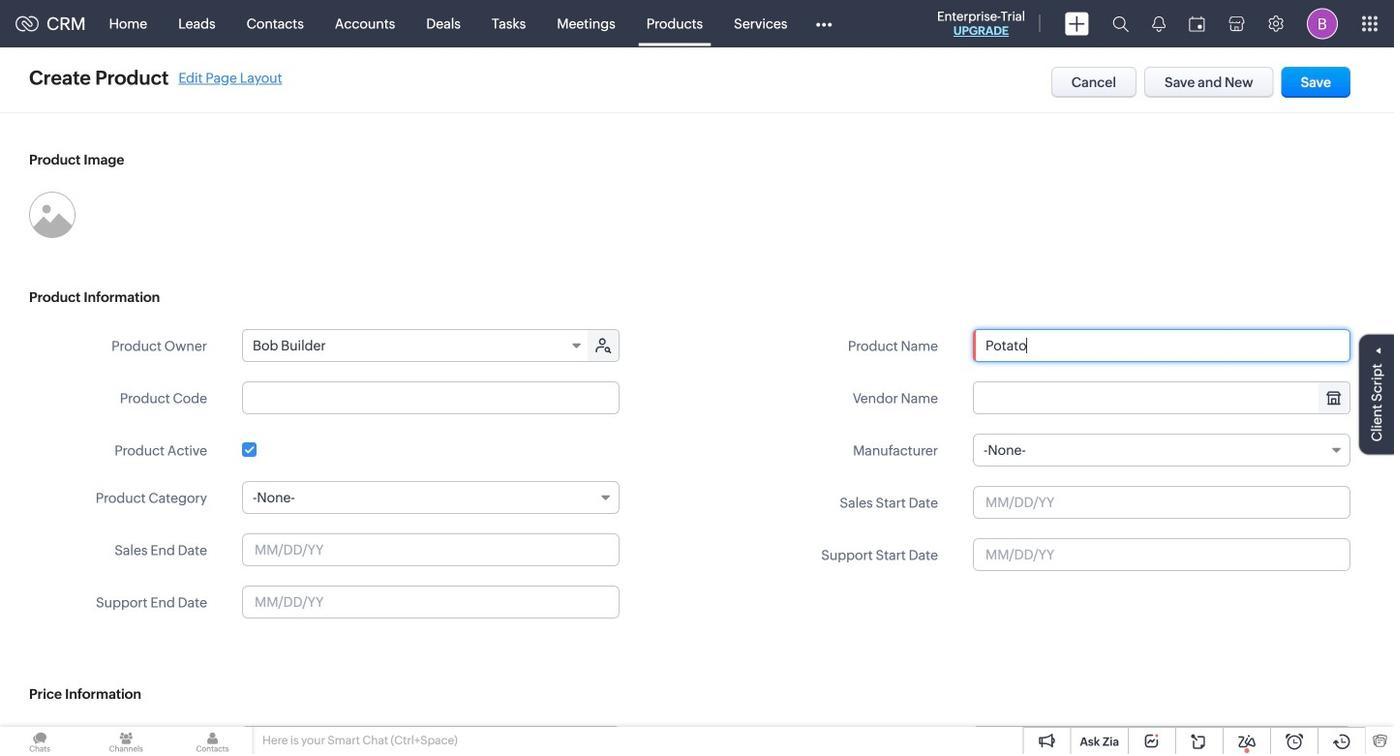 Task type: locate. For each thing, give the bounding box(es) containing it.
channels image
[[86, 727, 166, 755]]

None text field
[[243, 727, 619, 755], [974, 727, 1350, 755], [243, 727, 619, 755], [974, 727, 1350, 755]]

MM/DD/YY text field
[[242, 534, 620, 567], [973, 539, 1351, 571]]

1 horizontal spatial mm/dd/yy text field
[[973, 486, 1351, 519]]

contacts image
[[173, 727, 252, 755]]

search image
[[1113, 15, 1129, 32]]

0 horizontal spatial mm/dd/yy text field
[[242, 534, 620, 567]]

1 horizontal spatial mm/dd/yy text field
[[973, 539, 1351, 571]]

profile image
[[1308, 8, 1339, 39]]

None text field
[[973, 329, 1351, 362], [242, 382, 620, 415], [973, 329, 1351, 362], [242, 382, 620, 415]]

image image
[[29, 192, 76, 238]]

0 horizontal spatial mm/dd/yy text field
[[242, 586, 620, 619]]

1 vertical spatial mm/dd/yy text field
[[242, 586, 620, 619]]

None field
[[243, 330, 590, 361], [242, 481, 620, 514], [243, 330, 590, 361], [242, 481, 620, 514]]

Other Modules field
[[803, 8, 845, 39]]

MM/DD/YY text field
[[973, 486, 1351, 519], [242, 586, 620, 619]]



Task type: describe. For each thing, give the bounding box(es) containing it.
chats image
[[0, 727, 80, 755]]

signals image
[[1153, 15, 1166, 32]]

profile element
[[1296, 0, 1350, 47]]

create menu element
[[1054, 0, 1101, 47]]

0 vertical spatial mm/dd/yy text field
[[973, 486, 1351, 519]]

create menu image
[[1065, 12, 1090, 35]]

calendar image
[[1189, 16, 1206, 31]]

logo image
[[15, 16, 39, 31]]

search element
[[1101, 0, 1141, 47]]

signals element
[[1141, 0, 1178, 47]]



Task type: vqa. For each thing, say whether or not it's contained in the screenshot.
search element
yes



